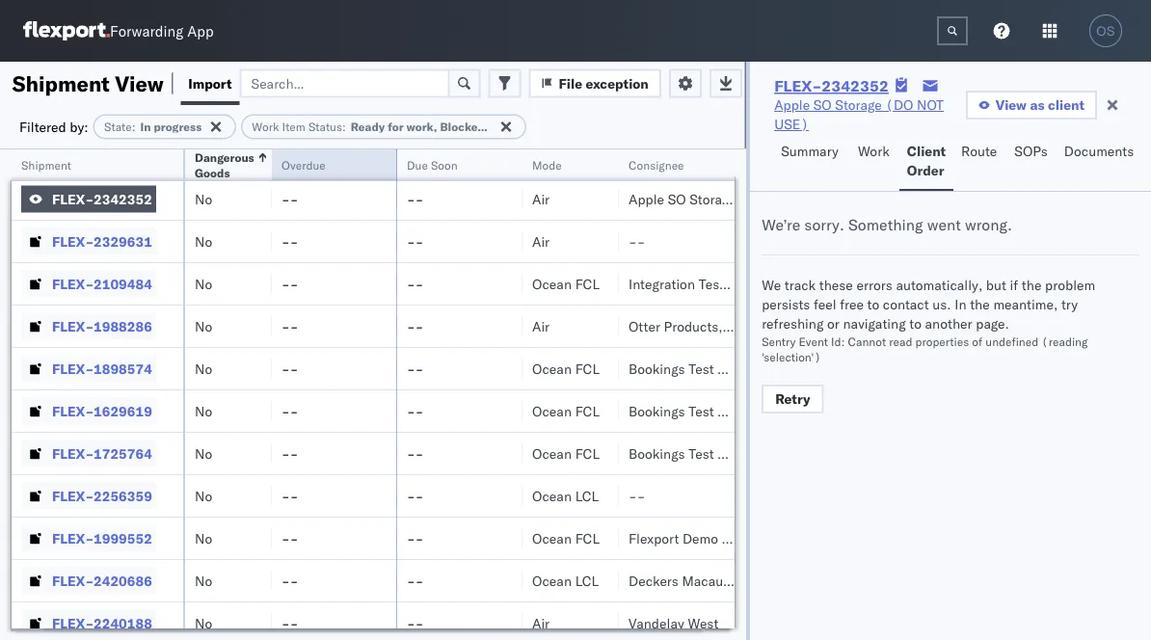 Task type: locate. For each thing, give the bounding box(es) containing it.
flex- down flex-1988286 "button" in the left of the page
[[52, 360, 94, 377]]

0 horizontal spatial to
[[868, 296, 880, 313]]

Search... text field
[[240, 69, 450, 98]]

1 vertical spatial apple
[[629, 191, 665, 207]]

5 fcl from the top
[[576, 530, 600, 547]]

consignee down sentry on the right bottom
[[718, 360, 783, 377]]

6 no from the top
[[195, 360, 212, 377]]

dangerous goods button
[[185, 146, 268, 180]]

3 test from the top
[[689, 445, 715, 462]]

2 vertical spatial bookings test consignee
[[629, 445, 783, 462]]

to up navigating
[[868, 296, 880, 313]]

2 bookings test consignee from the top
[[629, 403, 783, 420]]

ready
[[351, 120, 385, 134]]

1 vertical spatial the
[[971, 296, 991, 313]]

consignee down exception
[[629, 158, 685, 172]]

1 horizontal spatial work
[[859, 143, 890, 160]]

work
[[252, 120, 279, 134], [859, 143, 890, 160]]

1 resize handle column header from the left
[[160, 150, 183, 641]]

not up we're
[[772, 191, 799, 207]]

4 fcl from the top
[[576, 445, 600, 462]]

1 horizontal spatial view
[[996, 96, 1027, 113]]

0 vertical spatial storage
[[836, 96, 883, 113]]

1 horizontal spatial to
[[910, 315, 922, 332]]

1 horizontal spatial 2342352
[[822, 76, 889, 96]]

0 vertical spatial 2342352
[[822, 76, 889, 96]]

7 no from the top
[[195, 403, 212, 420]]

problem
[[1046, 277, 1096, 294]]

fcl
[[576, 275, 600, 292], [576, 360, 600, 377], [576, 403, 600, 420], [576, 445, 600, 462], [576, 530, 600, 547]]

4 ocean fcl from the top
[[533, 445, 600, 462]]

flexport. image
[[23, 21, 110, 41]]

1 vertical spatial shipment
[[21, 158, 71, 172]]

flex-2342352 down 'shipment' button
[[52, 191, 152, 207]]

5 ocean fcl from the top
[[533, 530, 600, 547]]

progress down import button
[[154, 120, 202, 134]]

ocean for 2109484
[[533, 275, 572, 292]]

8 no from the top
[[195, 445, 212, 462]]

sentry
[[762, 334, 796, 349]]

apple so storage (do not use) down flex-2342352 link
[[775, 96, 944, 133]]

no
[[195, 148, 212, 165], [195, 191, 212, 207], [195, 233, 212, 250], [195, 275, 212, 292], [195, 318, 212, 335], [195, 360, 212, 377], [195, 403, 212, 420], [195, 445, 212, 462], [195, 488, 212, 505], [195, 530, 212, 547], [195, 573, 212, 589], [195, 615, 212, 632]]

no for flex-2342352
[[195, 191, 212, 207]]

1 vertical spatial bookings
[[629, 403, 686, 420]]

1 ocean from the top
[[533, 275, 572, 292]]

the
[[1022, 277, 1042, 294], [971, 296, 991, 313]]

flex- for flex-1988286 "button" in the left of the page
[[52, 318, 94, 335]]

flex- inside button
[[52, 233, 94, 250]]

3 air from the top
[[533, 233, 550, 250]]

(do
[[886, 96, 914, 113], [740, 191, 768, 207]]

2 horizontal spatial in
[[955, 296, 967, 313]]

bookings for flex-1629619
[[629, 403, 686, 420]]

state
[[104, 120, 132, 134]]

bookings test consignee for flex-1898574
[[629, 360, 783, 377]]

work item status : ready for work, blocked, in progress
[[252, 120, 553, 134]]

flex-2240188 button
[[21, 610, 156, 637]]

resize handle column header
[[160, 150, 183, 641], [249, 150, 272, 641], [374, 150, 397, 641], [500, 150, 523, 641], [596, 150, 619, 641], [722, 150, 745, 641]]

the right if
[[1022, 277, 1042, 294]]

shipment up filtered by:
[[12, 70, 110, 96]]

11 no from the top
[[195, 573, 212, 589]]

0 vertical spatial use)
[[775, 116, 809, 133]]

(do up we're
[[740, 191, 768, 207]]

no for flex-2109484
[[195, 275, 212, 292]]

flex-2256359 button
[[21, 483, 156, 510]]

fcl for flex-2109484
[[576, 275, 600, 292]]

3 ocean fcl from the top
[[533, 403, 600, 420]]

storage inside apple so storage (do not use)
[[836, 96, 883, 113]]

flex-2342352 button
[[21, 186, 156, 213]]

0 vertical spatial flex-2342352
[[775, 76, 889, 96]]

shipment down filtered
[[21, 158, 71, 172]]

ocean fcl for flex-1898574
[[533, 360, 600, 377]]

air for apple
[[533, 191, 550, 207]]

work down apple so storage (do not use) link
[[859, 143, 890, 160]]

in right state
[[140, 120, 151, 134]]

storage
[[836, 96, 883, 113], [690, 191, 737, 207]]

shipment for shipment view
[[12, 70, 110, 96]]

summary
[[782, 143, 839, 160]]

ocean for 2256359
[[533, 488, 572, 505]]

1 vertical spatial lcl
[[576, 573, 599, 589]]

flex- down flex-1999552 button
[[52, 573, 94, 589]]

None text field
[[938, 16, 969, 45]]

1 no from the top
[[195, 148, 212, 165]]

1 vertical spatial 2342352
[[94, 191, 152, 207]]

2 bookings from the top
[[629, 403, 686, 420]]

flex- down the flex-2342352 button
[[52, 233, 94, 250]]

lcl for deckers
[[576, 573, 599, 589]]

use) up "summary"
[[775, 116, 809, 133]]

(do up "client"
[[886, 96, 914, 113]]

3 bookings test consignee from the top
[[629, 445, 783, 462]]

no for flex-1999552
[[195, 530, 212, 547]]

6 resize handle column header from the left
[[722, 150, 745, 641]]

limited(test)
[[727, 573, 813, 589]]

apple inside apple so storage (do not use)
[[775, 96, 811, 113]]

lcl
[[576, 488, 599, 505], [576, 573, 599, 589]]

sops
[[1015, 143, 1048, 160]]

flex-1999552
[[52, 530, 152, 547]]

use) up "sorry."
[[802, 191, 837, 207]]

flex- down 'shipment' button
[[52, 191, 94, 207]]

shipment button
[[12, 153, 164, 173]]

app
[[187, 22, 214, 40]]

in right the blocked,
[[492, 120, 502, 134]]

0 horizontal spatial 2342352
[[94, 191, 152, 207]]

1 air from the top
[[533, 148, 550, 165]]

ocean lcl for -
[[533, 488, 599, 505]]

1 horizontal spatial :
[[342, 120, 346, 134]]

documents
[[1065, 143, 1135, 160]]

sorry.
[[805, 215, 845, 234]]

view up state : in progress
[[115, 70, 164, 96]]

2 ocean fcl from the top
[[533, 360, 600, 377]]

flex- down flex-2256359 button
[[52, 530, 94, 547]]

4 air from the top
[[533, 318, 550, 335]]

1 fcl from the top
[[576, 275, 600, 292]]

1 vertical spatial test
[[689, 403, 715, 420]]

0 horizontal spatial the
[[971, 296, 991, 313]]

3 no from the top
[[195, 233, 212, 250]]

0 vertical spatial apple so storage (do not use)
[[775, 96, 944, 133]]

summary button
[[774, 134, 851, 191]]

shipment inside button
[[21, 158, 71, 172]]

0 vertical spatial apple
[[775, 96, 811, 113]]

flex-2240188
[[52, 615, 152, 632]]

use) inside apple so storage (do not use)
[[775, 116, 809, 133]]

storage down consignee button on the right
[[690, 191, 737, 207]]

flex- for flex-2256359 button
[[52, 488, 94, 505]]

1 horizontal spatial apple
[[775, 96, 811, 113]]

flex- inside "button"
[[52, 318, 94, 335]]

consignee down the 'selection')
[[718, 403, 783, 420]]

if
[[1011, 277, 1019, 294]]

apple
[[775, 96, 811, 113], [629, 191, 665, 207]]

1 ocean lcl from the top
[[533, 488, 599, 505]]

products,
[[664, 318, 723, 335]]

consignee down the retry button
[[718, 445, 783, 462]]

4 no from the top
[[195, 275, 212, 292]]

flex- down flex-1725764 button
[[52, 488, 94, 505]]

air for otter
[[533, 318, 550, 335]]

flex- down flex-2420686 button
[[52, 615, 94, 632]]

5 no from the top
[[195, 318, 212, 335]]

os
[[1097, 24, 1116, 38]]

3 fcl from the top
[[576, 403, 600, 420]]

ocean fcl for flex-1999552
[[533, 530, 600, 547]]

1 vertical spatial work
[[859, 143, 890, 160]]

0 vertical spatial shipment
[[12, 70, 110, 96]]

ocean fcl for flex-2109484
[[533, 275, 600, 292]]

--
[[282, 148, 298, 165], [407, 148, 424, 165], [282, 191, 298, 207], [407, 191, 424, 207], [282, 233, 298, 250], [407, 233, 424, 250], [629, 233, 646, 250], [282, 275, 298, 292], [407, 275, 424, 292], [282, 318, 298, 335], [407, 318, 424, 335], [282, 360, 298, 377], [407, 360, 424, 377], [282, 403, 298, 420], [407, 403, 424, 420], [282, 445, 298, 462], [407, 445, 424, 462], [282, 488, 298, 505], [407, 488, 424, 505], [629, 488, 646, 505], [282, 530, 298, 547], [407, 530, 424, 547], [282, 573, 298, 589], [407, 573, 424, 589], [282, 615, 298, 632], [407, 615, 424, 632]]

not up "client"
[[918, 96, 944, 113]]

1 horizontal spatial progress
[[505, 120, 553, 134]]

0 horizontal spatial flex-2342352
[[52, 191, 152, 207]]

another
[[926, 315, 973, 332]]

flex-2329631
[[52, 233, 152, 250]]

: up 2310566
[[132, 120, 135, 134]]

10 no from the top
[[195, 530, 212, 547]]

0 horizontal spatial not
[[772, 191, 799, 207]]

resize handle column header for consignee
[[722, 150, 745, 641]]

0 vertical spatial test
[[689, 360, 715, 377]]

errors
[[857, 277, 893, 294]]

4 ocean from the top
[[533, 445, 572, 462]]

1 vertical spatial ocean lcl
[[533, 573, 599, 589]]

2 ocean from the top
[[533, 360, 572, 377]]

work,
[[407, 120, 437, 134]]

view left the 'as'
[[996, 96, 1027, 113]]

something
[[849, 215, 924, 234]]

0 horizontal spatial view
[[115, 70, 164, 96]]

bookings for flex-1898574
[[629, 360, 686, 377]]

due soon
[[407, 158, 458, 172]]

we
[[762, 277, 782, 294]]

3 bookings from the top
[[629, 445, 686, 462]]

flex-2420686
[[52, 573, 152, 589]]

0 vertical spatial not
[[918, 96, 944, 113]]

1 horizontal spatial so
[[814, 96, 832, 113]]

2109484
[[94, 275, 152, 292]]

2 resize handle column header from the left
[[249, 150, 272, 641]]

0 vertical spatial lcl
[[576, 488, 599, 505]]

flex-1999552 button
[[21, 525, 156, 552]]

os button
[[1084, 9, 1129, 53]]

0 vertical spatial ocean lcl
[[533, 488, 599, 505]]

6 ocean from the top
[[533, 530, 572, 547]]

progress up mode
[[505, 120, 553, 134]]

shipper
[[722, 530, 770, 547]]

0 vertical spatial (do
[[886, 96, 914, 113]]

1 horizontal spatial the
[[1022, 277, 1042, 294]]

dangerous goods
[[195, 150, 254, 180]]

3 resize handle column header from the left
[[374, 150, 397, 641]]

filtered
[[19, 118, 66, 135]]

0 vertical spatial so
[[814, 96, 832, 113]]

2 ocean lcl from the top
[[533, 573, 599, 589]]

no for flex-2329631
[[195, 233, 212, 250]]

1 vertical spatial (do
[[740, 191, 768, 207]]

9 no from the top
[[195, 488, 212, 505]]

mode
[[533, 158, 562, 172]]

no for flex-2420686
[[195, 573, 212, 589]]

1 lcl from the top
[[576, 488, 599, 505]]

2 vertical spatial bookings
[[629, 445, 686, 462]]

not
[[918, 96, 944, 113], [772, 191, 799, 207]]

2342352 down 2310566
[[94, 191, 152, 207]]

1 vertical spatial flex-2342352
[[52, 191, 152, 207]]

2342352
[[822, 76, 889, 96], [94, 191, 152, 207]]

flexport demo shipper co.
[[629, 530, 792, 547]]

flex-2342352 up "summary"
[[775, 76, 889, 96]]

file exception button
[[529, 69, 662, 98], [529, 69, 662, 98]]

0 horizontal spatial in
[[140, 120, 151, 134]]

flex- for flex-1898574 button
[[52, 360, 94, 377]]

consignee inside consignee button
[[629, 158, 685, 172]]

1 bookings from the top
[[629, 360, 686, 377]]

as
[[1031, 96, 1045, 113]]

1725764
[[94, 445, 152, 462]]

1 horizontal spatial not
[[918, 96, 944, 113]]

due
[[407, 158, 428, 172]]

fcl for flex-1629619
[[576, 403, 600, 420]]

storage down flex-2342352 link
[[836, 96, 883, 113]]

in right us.
[[955, 296, 967, 313]]

to
[[868, 296, 880, 313], [910, 315, 922, 332]]

5 resize handle column header from the left
[[596, 150, 619, 641]]

0 horizontal spatial progress
[[154, 120, 202, 134]]

no for flex-2256359
[[195, 488, 212, 505]]

view
[[115, 70, 164, 96], [996, 96, 1027, 113]]

test for 1629619
[[689, 403, 715, 420]]

so down consignee button on the right
[[668, 191, 686, 207]]

1 : from the left
[[132, 120, 135, 134]]

1 horizontal spatial storage
[[836, 96, 883, 113]]

work left item in the left of the page
[[252, 120, 279, 134]]

flex- down the flex-2329631 button
[[52, 275, 94, 292]]

flex-2256359
[[52, 488, 152, 505]]

apple down consignee button on the right
[[629, 191, 665, 207]]

2342352 inside button
[[94, 191, 152, 207]]

2 no from the top
[[195, 191, 212, 207]]

: left "ready"
[[342, 120, 346, 134]]

1 horizontal spatial in
[[492, 120, 502, 134]]

2 air from the top
[[533, 191, 550, 207]]

1 vertical spatial bookings test consignee
[[629, 403, 783, 420]]

progress
[[154, 120, 202, 134], [505, 120, 553, 134]]

0 vertical spatial bookings test consignee
[[629, 360, 783, 377]]

resize handle column header for dangerous goods
[[249, 150, 272, 641]]

test for 1898574
[[689, 360, 715, 377]]

apple so storage (do not use) up we're
[[629, 191, 837, 207]]

work inside 'work' button
[[859, 143, 890, 160]]

flex-2310566
[[52, 148, 152, 165]]

we're
[[762, 215, 801, 234]]

route button
[[954, 134, 1008, 191]]

1 progress from the left
[[154, 120, 202, 134]]

1 vertical spatial to
[[910, 315, 922, 332]]

client
[[1049, 96, 1085, 113]]

flex- down flex-1898574 button
[[52, 403, 94, 420]]

ocean for 1629619
[[533, 403, 572, 420]]

7 ocean from the top
[[533, 573, 572, 589]]

in
[[140, 120, 151, 134], [492, 120, 502, 134], [955, 296, 967, 313]]

0 horizontal spatial work
[[252, 120, 279, 134]]

apple down flex-2342352 link
[[775, 96, 811, 113]]

to down contact at the top right of the page
[[910, 315, 922, 332]]

2 fcl from the top
[[576, 360, 600, 377]]

1 test from the top
[[689, 360, 715, 377]]

work for work
[[859, 143, 890, 160]]

flex-
[[775, 76, 822, 96], [52, 148, 94, 165], [52, 191, 94, 207], [52, 233, 94, 250], [52, 275, 94, 292], [52, 318, 94, 335], [52, 360, 94, 377], [52, 403, 94, 420], [52, 445, 94, 462], [52, 488, 94, 505], [52, 530, 94, 547], [52, 573, 94, 589], [52, 615, 94, 632]]

track
[[785, 277, 816, 294]]

2342352 up 'work' button
[[822, 76, 889, 96]]

0 vertical spatial work
[[252, 120, 279, 134]]

flex- down flex-1629619 button
[[52, 445, 94, 462]]

flex- for the flex-2342352 button
[[52, 191, 94, 207]]

3 ocean from the top
[[533, 403, 572, 420]]

12 no from the top
[[195, 615, 212, 632]]

deckers
[[629, 573, 679, 589]]

0 vertical spatial the
[[1022, 277, 1042, 294]]

state : in progress
[[104, 120, 202, 134]]

read
[[890, 334, 913, 349]]

ocean lcl for deckers
[[533, 573, 599, 589]]

2 vertical spatial test
[[689, 445, 715, 462]]

flex- down 'by:'
[[52, 148, 94, 165]]

0 horizontal spatial storage
[[690, 191, 737, 207]]

0 horizontal spatial :
[[132, 120, 135, 134]]

1 ocean fcl from the top
[[533, 275, 600, 292]]

1 bookings test consignee from the top
[[629, 360, 783, 377]]

contact
[[884, 296, 930, 313]]

flex- for the flex-2310566 button at left top
[[52, 148, 94, 165]]

5 air from the top
[[533, 615, 550, 632]]

event
[[799, 334, 829, 349]]

the up page.
[[971, 296, 991, 313]]

5 ocean from the top
[[533, 488, 572, 505]]

2 test from the top
[[689, 403, 715, 420]]

1 vertical spatial so
[[668, 191, 686, 207]]

bookings test consignee for flex-1629619
[[629, 403, 783, 420]]

properties
[[916, 334, 970, 349]]

consignee button
[[619, 153, 726, 173]]

so down flex-2342352 link
[[814, 96, 832, 113]]

0 vertical spatial bookings
[[629, 360, 686, 377]]

1 horizontal spatial flex-2342352
[[775, 76, 889, 96]]

retry button
[[762, 385, 824, 414]]

vandelay west
[[629, 615, 719, 632]]

otter
[[629, 318, 661, 335]]

shipment
[[12, 70, 110, 96], [21, 158, 71, 172]]

apple so storage (do not use) link
[[775, 96, 966, 134]]

page.
[[977, 315, 1010, 332]]

these
[[820, 277, 854, 294]]

flex- down flex-2109484 button
[[52, 318, 94, 335]]

flexport
[[629, 530, 680, 547]]

2 lcl from the top
[[576, 573, 599, 589]]



Task type: describe. For each thing, give the bounding box(es) containing it.
2 : from the left
[[342, 120, 346, 134]]

flex-1898574
[[52, 360, 152, 377]]

file
[[559, 75, 583, 92]]

demo
[[683, 530, 719, 547]]

consignee for flex-1629619
[[718, 403, 783, 420]]

ocean for 1999552
[[533, 530, 572, 547]]

'selection')
[[762, 350, 822, 364]]

resize handle column header for shipment
[[160, 150, 183, 641]]

flex-1725764
[[52, 445, 152, 462]]

bookings test consignee for flex-1725764
[[629, 445, 783, 462]]

consignee for flex-1898574
[[718, 360, 783, 377]]

(reading
[[1042, 334, 1089, 349]]

consignee for flex-1725764
[[718, 445, 783, 462]]

ocean for 2420686
[[533, 573, 572, 589]]

import
[[188, 75, 232, 92]]

flex- for "flex-2240188" button
[[52, 615, 94, 632]]

view as client
[[996, 96, 1085, 113]]

forwarding app link
[[23, 21, 214, 41]]

1 horizontal spatial (do
[[886, 96, 914, 113]]

1988286
[[94, 318, 152, 335]]

1 vertical spatial apple so storage (do not use)
[[629, 191, 837, 207]]

fcl for flex-1725764
[[576, 445, 600, 462]]

llc
[[727, 318, 751, 335]]

no for flex-1725764
[[195, 445, 212, 462]]

flex-2342352 inside button
[[52, 191, 152, 207]]

2420686
[[94, 573, 152, 589]]

try
[[1062, 296, 1079, 313]]

overdue
[[282, 158, 326, 172]]

flex- for flex-1999552 button
[[52, 530, 94, 547]]

no for flex-1988286
[[195, 318, 212, 335]]

no for flex-1629619
[[195, 403, 212, 420]]

0 horizontal spatial (do
[[740, 191, 768, 207]]

deckers macau limited(test)
[[629, 573, 813, 589]]

shipment view
[[12, 70, 164, 96]]

documents button
[[1057, 134, 1146, 191]]

we track these errors automatically, but if the problem persists feel free to contact us. in the meantime, try refreshing or navigating to another page.
[[762, 277, 1096, 332]]

otter products, llc
[[629, 318, 751, 335]]

sentry event id:
[[762, 334, 848, 349]]

forwarding app
[[110, 22, 214, 40]]

file exception
[[559, 75, 649, 92]]

0 horizontal spatial apple
[[629, 191, 665, 207]]

id:
[[832, 334, 845, 349]]

flex-2329631 button
[[21, 228, 156, 255]]

flex- for flex-2109484 button
[[52, 275, 94, 292]]

flex- for the flex-2329631 button
[[52, 233, 94, 250]]

sops button
[[1008, 134, 1057, 191]]

navigating
[[844, 315, 907, 332]]

2310566
[[94, 148, 152, 165]]

view inside view as client button
[[996, 96, 1027, 113]]

air for -
[[533, 233, 550, 250]]

ocean for 1725764
[[533, 445, 572, 462]]

flex-1898574 button
[[21, 356, 156, 383]]

co.
[[773, 530, 792, 547]]

fcl for flex-1898574
[[576, 360, 600, 377]]

flex- for flex-1629619 button
[[52, 403, 94, 420]]

cannot read properties of undefined (reading 'selection')
[[762, 334, 1089, 364]]

ocean for 1898574
[[533, 360, 572, 377]]

resize handle column header for mode
[[596, 150, 619, 641]]

work for work item status : ready for work, blocked, in progress
[[252, 120, 279, 134]]

2 progress from the left
[[505, 120, 553, 134]]

no for flex-1898574
[[195, 360, 212, 377]]

bookings for flex-1725764
[[629, 445, 686, 462]]

2240188
[[94, 615, 152, 632]]

blocked,
[[440, 120, 489, 134]]

4 resize handle column header from the left
[[500, 150, 523, 641]]

fcl for flex-1999552
[[576, 530, 600, 547]]

0 vertical spatial to
[[868, 296, 880, 313]]

ocean fcl for flex-1725764
[[533, 445, 600, 462]]

dangerous
[[195, 150, 254, 164]]

flex-2342352 link
[[775, 76, 889, 96]]

client
[[908, 143, 947, 160]]

1 vertical spatial use)
[[802, 191, 837, 207]]

flex-1629619
[[52, 403, 152, 420]]

we're sorry. something went wrong.
[[762, 215, 1013, 234]]

client order button
[[900, 134, 954, 191]]

order
[[908, 162, 945, 179]]

item
[[282, 120, 306, 134]]

us.
[[933, 296, 952, 313]]

mode button
[[523, 153, 600, 173]]

no for flex-2310566
[[195, 148, 212, 165]]

for
[[388, 120, 404, 134]]

by:
[[70, 118, 88, 135]]

1898574
[[94, 360, 152, 377]]

2329631
[[94, 233, 152, 250]]

no for flex-2240188
[[195, 615, 212, 632]]

0 horizontal spatial so
[[668, 191, 686, 207]]

flex- for flex-2420686 button
[[52, 573, 94, 589]]

soon
[[431, 158, 458, 172]]

so inside apple so storage (do not use)
[[814, 96, 832, 113]]

flex-2109484 button
[[21, 271, 156, 298]]

1 vertical spatial not
[[772, 191, 799, 207]]

filtered by:
[[19, 118, 88, 135]]

flex- for flex-1725764 button
[[52, 445, 94, 462]]

refreshing
[[762, 315, 824, 332]]

flex-1988286
[[52, 318, 152, 335]]

air for vandelay
[[533, 615, 550, 632]]

of
[[973, 334, 983, 349]]

in inside we track these errors automatically, but if the problem persists feel free to contact us. in the meantime, try refreshing or navigating to another page.
[[955, 296, 967, 313]]

1999552
[[94, 530, 152, 547]]

1 vertical spatial storage
[[690, 191, 737, 207]]

test for 1725764
[[689, 445, 715, 462]]

went
[[928, 215, 962, 234]]

forwarding
[[110, 22, 184, 40]]

lcl for -
[[576, 488, 599, 505]]

status
[[309, 120, 342, 134]]

flex- up "summary"
[[775, 76, 822, 96]]

meantime,
[[994, 296, 1059, 313]]

ocean fcl for flex-1629619
[[533, 403, 600, 420]]

import button
[[181, 62, 240, 105]]

shipment for shipment
[[21, 158, 71, 172]]

but
[[987, 277, 1007, 294]]

macau
[[683, 573, 724, 589]]

automatically,
[[897, 277, 983, 294]]

route
[[962, 143, 998, 160]]

view as client button
[[966, 91, 1098, 120]]

wrong.
[[966, 215, 1013, 234]]

2256359
[[94, 488, 152, 505]]

flex-1988286 button
[[21, 313, 156, 340]]



Task type: vqa. For each thing, say whether or not it's contained in the screenshot.
Consignee within button
yes



